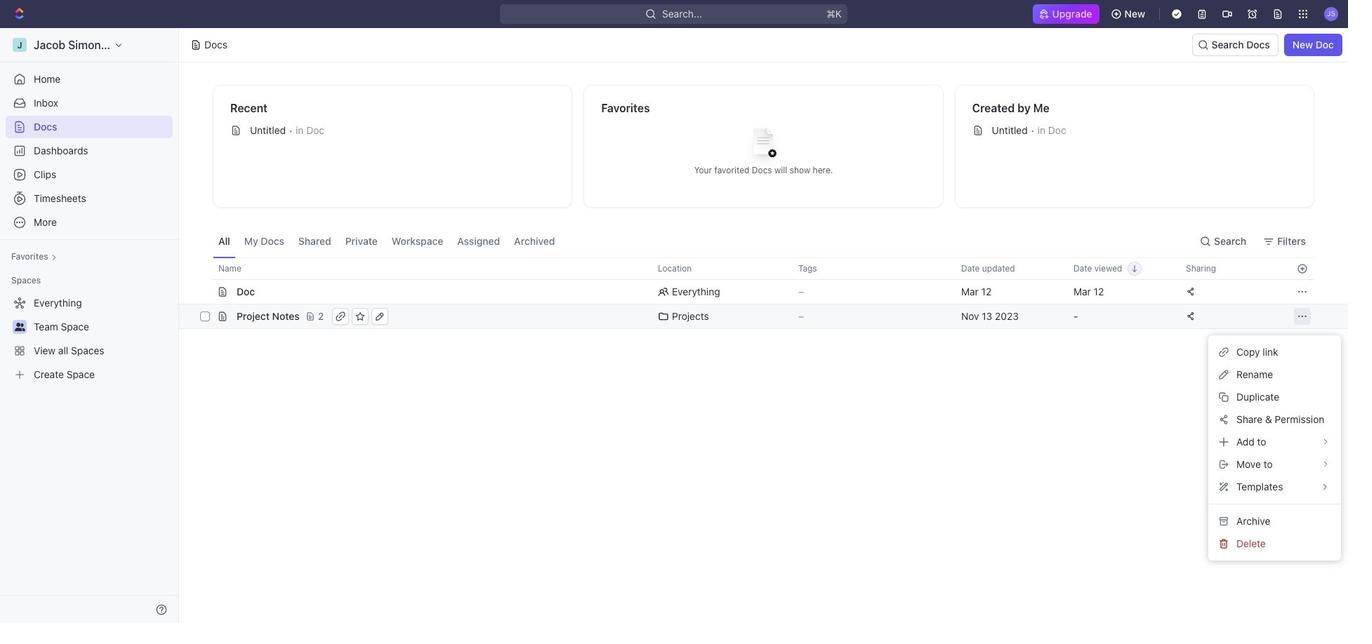 Task type: describe. For each thing, give the bounding box(es) containing it.
tree inside sidebar navigation
[[6, 292, 173, 386]]

no favorited docs image
[[736, 117, 792, 173]]



Task type: locate. For each thing, give the bounding box(es) containing it.
row
[[197, 258, 1315, 280], [197, 280, 1315, 305], [179, 304, 1348, 329]]

tree
[[6, 292, 173, 386]]

tab list
[[213, 225, 561, 258]]

sidebar navigation
[[0, 28, 179, 624]]

cell
[[197, 280, 213, 304]]

table
[[179, 258, 1348, 329]]

column header
[[197, 258, 213, 280]]



Task type: vqa. For each thing, say whether or not it's contained in the screenshot.
tree
yes



